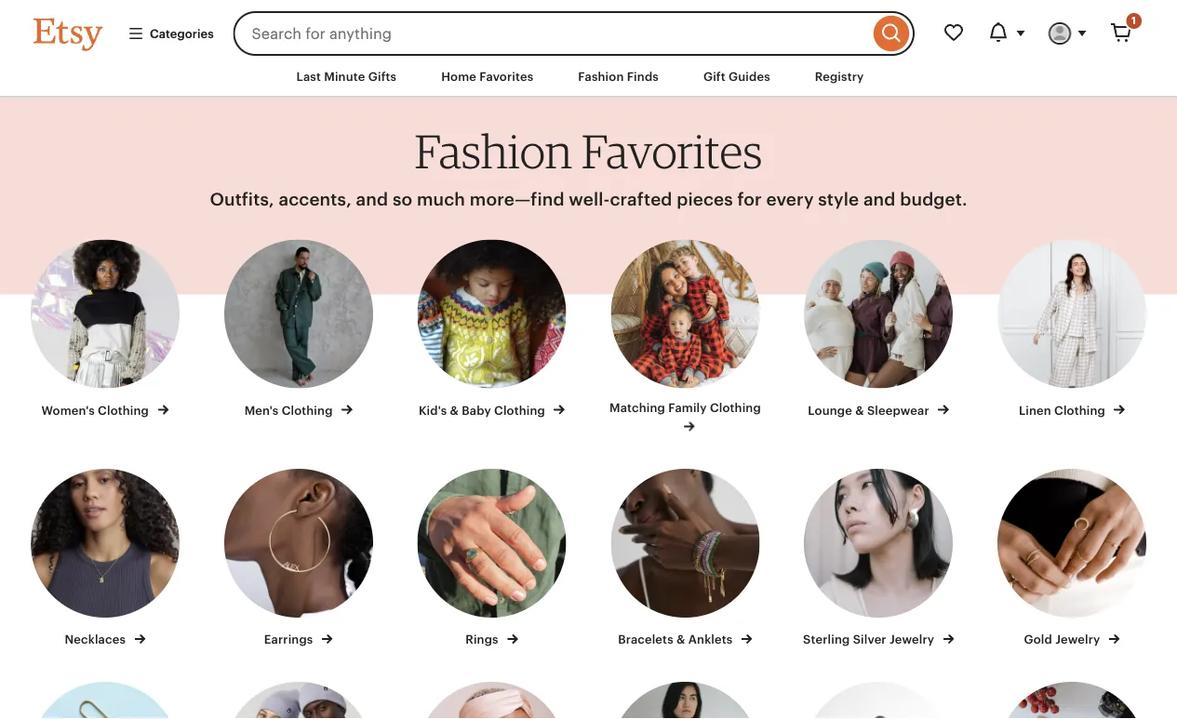 Task type: vqa. For each thing, say whether or not it's contained in the screenshot.
second "and" from the left
yes



Task type: describe. For each thing, give the bounding box(es) containing it.
lounge
[[809, 404, 853, 417]]

& for kid's
[[450, 404, 459, 417]]

clothing inside matching family clothing "link"
[[710, 401, 762, 415]]

rings link
[[412, 469, 572, 649]]

registry link
[[802, 60, 878, 93]]

bracelets
[[618, 633, 674, 647]]

categories button
[[114, 17, 228, 50]]

favorites for home favorites
[[480, 69, 534, 83]]

linen clothing
[[1019, 404, 1109, 417]]

categories banner
[[0, 0, 1178, 56]]

men's clothing
[[245, 404, 336, 417]]

registry
[[815, 69, 864, 83]]

clothing for men's clothing
[[282, 404, 333, 417]]

fashion for fashion finds
[[579, 69, 624, 83]]

sleepwear
[[868, 404, 930, 417]]

1 link
[[1100, 11, 1144, 56]]

minute
[[324, 69, 365, 83]]

fashion finds link
[[565, 60, 673, 93]]

linen
[[1019, 404, 1052, 417]]

favorites for fashion favorites
[[582, 123, 763, 179]]

more—find
[[470, 189, 565, 209]]

gift guides
[[704, 69, 771, 83]]

fashion favorites main content
[[0, 98, 1178, 720]]

matching family clothing link
[[606, 240, 766, 436]]

women's
[[42, 404, 95, 417]]

gold jewelry
[[1025, 633, 1104, 647]]

bracelets & anklets
[[618, 633, 736, 647]]

clothing for linen clothing
[[1055, 404, 1106, 417]]

categories
[[150, 26, 214, 40]]

sterling
[[804, 633, 850, 647]]

style
[[819, 189, 860, 209]]

gold
[[1025, 633, 1053, 647]]

last
[[297, 69, 321, 83]]

women's clothing link
[[25, 240, 185, 419]]

men's
[[245, 404, 279, 417]]

accents,
[[279, 189, 352, 209]]

lounge & sleepwear
[[809, 404, 933, 417]]

guides
[[729, 69, 771, 83]]

lounge & sleepwear link
[[799, 240, 959, 419]]

earrings link
[[219, 469, 379, 649]]

linen clothing link
[[993, 240, 1153, 419]]

fashion favorites
[[415, 123, 763, 179]]

women's clothing
[[42, 404, 152, 417]]

matching
[[610, 401, 666, 415]]

men's clothing link
[[219, 240, 379, 419]]

silver
[[854, 633, 887, 647]]

home
[[442, 69, 477, 83]]

much
[[417, 189, 466, 209]]



Task type: locate. For each thing, give the bounding box(es) containing it.
gift guides link
[[690, 60, 785, 93]]

jewelry
[[890, 633, 935, 647], [1056, 633, 1101, 647]]

pieces
[[677, 189, 734, 209]]

None search field
[[233, 11, 915, 56]]

anklets
[[689, 633, 733, 647]]

0 vertical spatial favorites
[[480, 69, 534, 83]]

clothing right baby
[[495, 404, 546, 417]]

so
[[393, 189, 413, 209]]

0 horizontal spatial and
[[356, 189, 388, 209]]

menu bar
[[0, 56, 1178, 98]]

1 vertical spatial favorites
[[582, 123, 763, 179]]

jewelry right gold
[[1056, 633, 1101, 647]]

1 and from the left
[[356, 189, 388, 209]]

clothing inside kid's & baby clothing link
[[495, 404, 546, 417]]

clothing right linen
[[1055, 404, 1106, 417]]

1 horizontal spatial &
[[677, 633, 686, 647]]

outfits, accents, and so much more—find well-crafted pieces for every style and budget.
[[210, 189, 968, 209]]

kid's & baby clothing link
[[412, 240, 572, 419]]

matching family clothing
[[610, 401, 762, 415]]

kid's
[[419, 404, 447, 417]]

home favorites
[[442, 69, 534, 83]]

& right 'kid's'
[[450, 404, 459, 417]]

clothing right women's
[[98, 404, 149, 417]]

1 horizontal spatial and
[[864, 189, 896, 209]]

clothing inside women's clothing link
[[98, 404, 149, 417]]

Search for anything text field
[[233, 11, 870, 56]]

necklaces
[[65, 633, 129, 647]]

fashion
[[579, 69, 624, 83], [415, 123, 573, 179]]

& for bracelets
[[677, 633, 686, 647]]

clothing
[[710, 401, 762, 415], [98, 404, 149, 417], [282, 404, 333, 417], [495, 404, 546, 417], [1055, 404, 1106, 417]]

last minute gifts link
[[283, 60, 411, 93]]

jewelry right silver
[[890, 633, 935, 647]]

outfits,
[[210, 189, 274, 209]]

menu bar containing last minute gifts
[[0, 56, 1178, 98]]

0 horizontal spatial favorites
[[480, 69, 534, 83]]

gift
[[704, 69, 726, 83]]

baby
[[462, 404, 491, 417]]

clothing right family in the right bottom of the page
[[710, 401, 762, 415]]

necklaces link
[[25, 469, 185, 649]]

and right style
[[864, 189, 896, 209]]

and
[[356, 189, 388, 209], [864, 189, 896, 209]]

favorites up crafted
[[582, 123, 763, 179]]

1 horizontal spatial fashion
[[579, 69, 624, 83]]

favorites inside home favorites link
[[480, 69, 534, 83]]

kid's & baby clothing
[[419, 404, 549, 417]]

family
[[669, 401, 707, 415]]

fashion inside main content
[[415, 123, 573, 179]]

clothing inside linen clothing link
[[1055, 404, 1106, 417]]

fashion inside menu bar
[[579, 69, 624, 83]]

0 horizontal spatial fashion
[[415, 123, 573, 179]]

fashion finds
[[579, 69, 659, 83]]

and left so
[[356, 189, 388, 209]]

sterling silver jewelry
[[804, 633, 938, 647]]

1 horizontal spatial favorites
[[582, 123, 763, 179]]

& right lounge
[[856, 404, 865, 417]]

& for lounge
[[856, 404, 865, 417]]

bracelets & anklets link
[[606, 469, 766, 649]]

clothing right men's
[[282, 404, 333, 417]]

favorites right home in the left top of the page
[[480, 69, 534, 83]]

1 jewelry from the left
[[890, 633, 935, 647]]

1 vertical spatial fashion
[[415, 123, 573, 179]]

sterling silver jewelry link
[[799, 469, 959, 649]]

gifts
[[368, 69, 397, 83]]

& left the anklets
[[677, 633, 686, 647]]

clothing inside men's clothing link
[[282, 404, 333, 417]]

fashion for fashion favorites
[[415, 123, 573, 179]]

fashion left finds
[[579, 69, 624, 83]]

0 horizontal spatial jewelry
[[890, 633, 935, 647]]

budget.
[[901, 189, 968, 209]]

none search field inside categories banner
[[233, 11, 915, 56]]

1
[[1133, 15, 1137, 27]]

every
[[767, 189, 814, 209]]

2 jewelry from the left
[[1056, 633, 1101, 647]]

crafted
[[610, 189, 673, 209]]

2 horizontal spatial &
[[856, 404, 865, 417]]

2 and from the left
[[864, 189, 896, 209]]

earrings
[[264, 633, 316, 647]]

last minute gifts
[[297, 69, 397, 83]]

gold jewelry link
[[993, 469, 1153, 649]]

clothing for women's clothing
[[98, 404, 149, 417]]

rings
[[466, 633, 502, 647]]

1 horizontal spatial jewelry
[[1056, 633, 1101, 647]]

favorites
[[480, 69, 534, 83], [582, 123, 763, 179]]

for
[[738, 189, 762, 209]]

home favorites link
[[428, 60, 548, 93]]

0 horizontal spatial &
[[450, 404, 459, 417]]

well-
[[569, 189, 610, 209]]

fashion up more—find
[[415, 123, 573, 179]]

favorites inside the fashion favorites main content
[[582, 123, 763, 179]]

finds
[[627, 69, 659, 83]]

&
[[450, 404, 459, 417], [856, 404, 865, 417], [677, 633, 686, 647]]

0 vertical spatial fashion
[[579, 69, 624, 83]]



